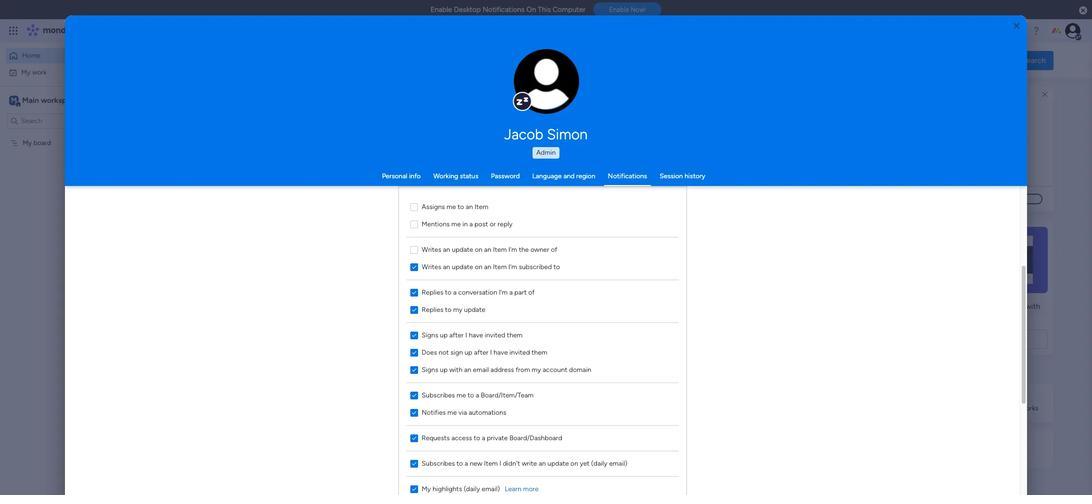 Task type: vqa. For each thing, say whether or not it's contained in the screenshot.
Notifications to the left
yes



Task type: describe. For each thing, give the bounding box(es) containing it.
board
[[34, 139, 51, 147]]

my board
[[23, 139, 51, 147]]

start
[[344, 329, 361, 338]]

part
[[514, 288, 527, 297]]

yet
[[580, 460, 590, 468]]

update up conversation
[[452, 263, 473, 271]]

assigns me to an item
[[422, 203, 488, 211]]

me for assigns
[[447, 203, 456, 211]]

workspace image
[[9, 95, 19, 106]]

jacob simon button
[[414, 126, 678, 143]]

up for with
[[440, 366, 448, 374]]

item down writes an update on an item i'm the owner of
[[493, 263, 507, 271]]

learn for learn more
[[505, 485, 521, 493]]

a left post on the left top of the page
[[469, 220, 473, 228]]

1 horizontal spatial my
[[532, 366, 541, 374]]

writes an update on an item i'm the owner of
[[422, 246, 557, 254]]

an down writes an update on an item i'm the owner of
[[484, 263, 491, 271]]

to up mentions me in a post or reply
[[458, 203, 464, 211]]

access
[[451, 434, 472, 442]]

account
[[543, 366, 567, 374]]

up for after
[[440, 331, 448, 339]]

admin
[[536, 149, 556, 157]]

automations
[[469, 409, 506, 417]]

signs up after i have invited them
[[422, 331, 523, 339]]

jacob simon image
[[1065, 23, 1081, 38]]

my work
[[21, 68, 47, 76]]

sign
[[451, 349, 463, 357]]

how
[[966, 405, 978, 413]]

an down mentions
[[443, 246, 450, 254]]

simon
[[547, 126, 588, 143]]

1 horizontal spatial after
[[474, 349, 488, 357]]

my for my highlights (daily email)
[[422, 485, 431, 493]]

quick search button
[[984, 51, 1054, 70]]

to up replies to my update
[[445, 288, 452, 297]]

region
[[576, 172, 595, 180]]

main workspace
[[22, 95, 79, 105]]

2 vertical spatial on
[[571, 460, 578, 468]]

owner
[[530, 246, 549, 254]]

status
[[460, 172, 478, 180]]

enable desktop notifications
[[933, 133, 1028, 142]]

conversation
[[458, 288, 497, 297]]

an right write
[[539, 460, 546, 468]]

my for my board
[[23, 139, 32, 147]]

your for invite
[[271, 329, 287, 338]]

new
[[470, 460, 482, 468]]

subscribes for subscribes me to a board/item/team
[[422, 391, 455, 400]]

learn more link
[[505, 485, 539, 494]]

1 image
[[952, 20, 960, 31]]

0 vertical spatial after
[[449, 331, 464, 339]]

help center element
[[909, 430, 1054, 469]]

an up replies to a conversation i'm a part of
[[443, 263, 450, 271]]

subscribes for subscribes to a new item i didn't write an update on yet (daily email)
[[422, 460, 455, 468]]

in inside boost your workflow in minutes with ready-made templates
[[988, 302, 994, 311]]

i'm for the
[[508, 246, 517, 254]]

change
[[526, 87, 547, 94]]

subscribed
[[519, 263, 552, 271]]

update down mentions me in a post or reply
[[452, 246, 473, 254]]

enable desktop notifications link
[[933, 132, 1054, 143]]

desktop for enable desktop notifications on this computer
[[454, 5, 481, 14]]

password
[[491, 172, 520, 180]]

1 horizontal spatial (daily
[[591, 460, 608, 468]]

item right new
[[484, 460, 498, 468]]

1 vertical spatial of
[[528, 288, 535, 297]]

info
[[409, 172, 421, 180]]

subscribes me to a board/item/team
[[422, 391, 534, 400]]

writes for writes an update on an item i'm subscribed to
[[422, 263, 441, 271]]

templates
[[959, 314, 993, 323]]

from
[[516, 366, 530, 374]]

update down conversation
[[464, 306, 485, 314]]

picture
[[536, 95, 556, 102]]

language
[[532, 172, 562, 180]]

invite your teammates and start collaborating
[[250, 329, 408, 338]]

teammates
[[289, 329, 328, 338]]

monday button
[[25, 18, 153, 43]]

help image
[[1031, 26, 1041, 36]]

working status link
[[433, 172, 478, 180]]

works
[[1021, 405, 1039, 413]]

0 vertical spatial email)
[[609, 460, 627, 468]]

dapulse close image
[[1079, 6, 1087, 15]]

1 horizontal spatial have
[[494, 349, 508, 357]]

signs up with an email address from my account domain
[[422, 366, 591, 374]]

learn more
[[505, 485, 539, 493]]

an up the writes an update on an item i'm subscribed to
[[484, 246, 491, 254]]

replies to my update
[[422, 306, 485, 314]]

workflow
[[954, 302, 986, 311]]

enable now! button
[[593, 3, 662, 17]]

quick
[[1000, 56, 1020, 65]]

writes an update on an item i'm subscribed to
[[422, 263, 560, 271]]

boost your workflow in minutes with ready-made templates
[[915, 302, 1040, 323]]

to left new
[[457, 460, 463, 468]]

profile
[[549, 87, 567, 94]]

learn how monday.com works
[[947, 405, 1039, 413]]

collaborating
[[363, 329, 408, 338]]

via
[[458, 409, 467, 417]]

0 horizontal spatial invited
[[485, 331, 505, 339]]

invite
[[250, 329, 270, 338]]

notifications for enable desktop notifications
[[986, 133, 1028, 142]]

more
[[523, 485, 539, 493]]

on
[[526, 5, 536, 14]]

private
[[487, 434, 508, 442]]

enable for enable desktop notifications on this computer
[[430, 5, 452, 14]]

working
[[433, 172, 458, 180]]

dapulse x slim image
[[1039, 89, 1051, 101]]

on for the
[[475, 246, 482, 254]]

the
[[519, 246, 529, 254]]

home
[[22, 51, 41, 60]]

item up post on the left top of the page
[[475, 203, 488, 211]]

1 horizontal spatial them
[[532, 349, 547, 357]]

notifications link
[[608, 172, 647, 180]]

home button
[[6, 48, 103, 64]]

boost
[[915, 302, 935, 311]]

replies for replies to my update
[[422, 306, 443, 314]]

jacob
[[504, 126, 543, 143]]

requests access to a private board/dashboard
[[422, 434, 562, 442]]

a left part at the left bottom
[[509, 288, 513, 297]]

notifies
[[422, 409, 446, 417]]

workspace
[[41, 95, 79, 105]]

1 vertical spatial up
[[465, 349, 472, 357]]

personal
[[382, 172, 407, 180]]

session history
[[660, 172, 705, 180]]

my highlights (daily email)
[[422, 485, 500, 493]]

requests
[[422, 434, 450, 442]]

email
[[473, 366, 489, 374]]



Task type: locate. For each thing, give the bounding box(es) containing it.
1 vertical spatial writes
[[422, 263, 441, 271]]

or
[[490, 220, 496, 228]]

monday
[[43, 25, 76, 36]]

mentions
[[422, 220, 450, 228]]

update
[[452, 246, 473, 254], [452, 263, 473, 271], [464, 306, 485, 314], [548, 460, 569, 468]]

close image
[[1014, 22, 1019, 30]]

my inside my work button
[[21, 68, 30, 76]]

0 vertical spatial in
[[462, 220, 468, 228]]

jacob simon
[[504, 126, 588, 143]]

1 vertical spatial i'm
[[508, 263, 517, 271]]

0 vertical spatial subscribes
[[422, 391, 455, 400]]

1 vertical spatial my
[[532, 366, 541, 374]]

0 vertical spatial them
[[507, 331, 523, 339]]

item
[[475, 203, 488, 211], [493, 246, 507, 254], [493, 263, 507, 271], [484, 460, 498, 468]]

1 vertical spatial with
[[449, 366, 462, 374]]

subscribes to a new item i didn't write an update on yet (daily email)
[[422, 460, 627, 468]]

1 vertical spatial them
[[532, 349, 547, 357]]

enable now!
[[609, 6, 646, 14]]

to right subscribed
[[554, 263, 560, 271]]

0 horizontal spatial (daily
[[464, 485, 480, 493]]

Search in workspace field
[[20, 115, 80, 127]]

assigns
[[422, 203, 445, 211]]

1 vertical spatial subscribes
[[422, 460, 455, 468]]

select product image
[[9, 26, 18, 36]]

1 vertical spatial (daily
[[464, 485, 480, 493]]

1 horizontal spatial i
[[490, 349, 492, 357]]

1 vertical spatial after
[[474, 349, 488, 357]]

signs
[[422, 331, 438, 339], [422, 366, 438, 374]]

0 vertical spatial replies
[[422, 288, 443, 297]]

to right access
[[474, 434, 480, 442]]

0 vertical spatial my
[[21, 68, 30, 76]]

1 horizontal spatial with
[[1025, 302, 1040, 311]]

1 vertical spatial and
[[330, 329, 343, 338]]

work
[[32, 68, 47, 76]]

i for new
[[499, 460, 501, 468]]

them up account in the bottom of the page
[[532, 349, 547, 357]]

0 vertical spatial i'm
[[508, 246, 517, 254]]

change profile picture button
[[514, 49, 579, 115]]

subscribes up notifies
[[422, 391, 455, 400]]

email)
[[609, 460, 627, 468], [482, 485, 500, 493]]

an left the email
[[464, 366, 471, 374]]

my left highlights
[[422, 485, 431, 493]]

0 horizontal spatial my
[[453, 306, 462, 314]]

does
[[422, 349, 437, 357]]

1 horizontal spatial and
[[563, 172, 575, 180]]

1 replies from the top
[[422, 288, 443, 297]]

(daily right highlights
[[464, 485, 480, 493]]

i'm for subscribed
[[508, 263, 517, 271]]

language and region link
[[532, 172, 595, 180]]

mentions me in a post or reply
[[422, 220, 513, 228]]

computer
[[553, 5, 586, 14]]

region
[[399, 187, 686, 496]]

0 vertical spatial i
[[465, 331, 467, 339]]

language and region
[[532, 172, 595, 180]]

0 vertical spatial of
[[551, 246, 557, 254]]

to up 'notifies me via automations'
[[468, 391, 474, 400]]

after up sign on the bottom of page
[[449, 331, 464, 339]]

after up the email
[[474, 349, 488, 357]]

personal info link
[[382, 172, 421, 180]]

1 horizontal spatial notifications
[[608, 172, 647, 180]]

0 horizontal spatial your
[[271, 329, 287, 338]]

0 vertical spatial notifications
[[483, 5, 525, 14]]

0 horizontal spatial email)
[[482, 485, 500, 493]]

0 horizontal spatial have
[[469, 331, 483, 339]]

highlights
[[433, 485, 462, 493]]

0 vertical spatial signs
[[422, 331, 438, 339]]

i'm
[[508, 246, 517, 254], [508, 263, 517, 271], [499, 288, 508, 297]]

learn left the more
[[505, 485, 521, 493]]

0 horizontal spatial learn
[[505, 485, 521, 493]]

1 vertical spatial have
[[494, 349, 508, 357]]

made
[[938, 314, 957, 323]]

on for subscribed
[[475, 263, 482, 271]]

with down sign on the bottom of page
[[449, 366, 462, 374]]

2 vertical spatial i
[[499, 460, 501, 468]]

learn left the how
[[947, 405, 964, 413]]

2 vertical spatial i'm
[[499, 288, 508, 297]]

i'm left subscribed
[[508, 263, 517, 271]]

0 horizontal spatial after
[[449, 331, 464, 339]]

region containing assigns me to an item
[[399, 187, 686, 496]]

1 writes from the top
[[422, 246, 441, 254]]

1 signs from the top
[[422, 331, 438, 339]]

your for boost
[[937, 302, 952, 311]]

a up replies to my update
[[453, 288, 457, 297]]

didn't
[[503, 460, 520, 468]]

0 horizontal spatial them
[[507, 331, 523, 339]]

email) right yet
[[609, 460, 627, 468]]

0 horizontal spatial in
[[462, 220, 468, 228]]

to
[[458, 203, 464, 211], [554, 263, 560, 271], [445, 288, 452, 297], [445, 306, 452, 314], [468, 391, 474, 400], [474, 434, 480, 442], [457, 460, 463, 468]]

main
[[22, 95, 39, 105]]

2 vertical spatial notifications
[[608, 172, 647, 180]]

1 vertical spatial learn
[[505, 485, 521, 493]]

me for notifies
[[447, 409, 457, 417]]

search
[[1022, 56, 1046, 65]]

me
[[447, 203, 456, 211], [451, 220, 461, 228], [457, 391, 466, 400], [447, 409, 457, 417]]

me down assigns me to an item
[[451, 220, 461, 228]]

your
[[937, 302, 952, 311], [271, 329, 287, 338]]

signs down does
[[422, 366, 438, 374]]

notifications for enable desktop notifications on this computer
[[483, 5, 525, 14]]

board/dashboard
[[509, 434, 562, 442]]

0 vertical spatial have
[[469, 331, 483, 339]]

1 subscribes from the top
[[422, 391, 455, 400]]

invited up from
[[509, 349, 530, 357]]

my work button
[[6, 65, 103, 80]]

(daily right yet
[[591, 460, 608, 468]]

with
[[1025, 302, 1040, 311], [449, 366, 462, 374]]

0 vertical spatial learn
[[947, 405, 964, 413]]

signs for signs up with an email address from my account domain
[[422, 366, 438, 374]]

history
[[685, 172, 705, 180]]

1 horizontal spatial your
[[937, 302, 952, 311]]

an
[[466, 203, 473, 211], [443, 246, 450, 254], [484, 246, 491, 254], [443, 263, 450, 271], [484, 263, 491, 271], [464, 366, 471, 374], [539, 460, 546, 468]]

a left private
[[482, 434, 485, 442]]

me up via
[[457, 391, 466, 400]]

them up does not sign up after i have invited them
[[507, 331, 523, 339]]

email) down new
[[482, 485, 500, 493]]

of right owner
[[551, 246, 557, 254]]

desktop for enable desktop notifications
[[957, 133, 984, 142]]

replies to a conversation i'm a part of
[[422, 288, 535, 297]]

this
[[538, 5, 551, 14]]

1 vertical spatial on
[[475, 263, 482, 271]]

after
[[449, 331, 464, 339], [474, 349, 488, 357]]

my
[[453, 306, 462, 314], [532, 366, 541, 374]]

2 horizontal spatial i
[[499, 460, 501, 468]]

change profile picture
[[526, 87, 567, 102]]

templates image image
[[918, 227, 1045, 293]]

minutes
[[996, 302, 1023, 311]]

ready-
[[915, 314, 938, 323]]

post
[[475, 220, 488, 228]]

2 replies from the top
[[422, 306, 443, 314]]

me for mentions
[[451, 220, 461, 228]]

with inside region
[[449, 366, 462, 374]]

personal info
[[382, 172, 421, 180]]

2 horizontal spatial enable
[[933, 133, 955, 142]]

in left post on the left top of the page
[[462, 220, 468, 228]]

invited up does not sign up after i have invited them
[[485, 331, 505, 339]]

your inside boost your workflow in minutes with ready-made templates
[[937, 302, 952, 311]]

writes
[[422, 246, 441, 254], [422, 263, 441, 271]]

2 writes from the top
[[422, 263, 441, 271]]

board/item/team
[[481, 391, 534, 400]]

0 horizontal spatial and
[[330, 329, 343, 338]]

0 horizontal spatial of
[[528, 288, 535, 297]]

have up does not sign up after i have invited them
[[469, 331, 483, 339]]

0 vertical spatial and
[[563, 172, 575, 180]]

monday.com
[[980, 405, 1019, 413]]

in left minutes at right bottom
[[988, 302, 994, 311]]

and left start
[[330, 329, 343, 338]]

learn for learn how monday.com works
[[947, 405, 964, 413]]

my board list box
[[0, 133, 123, 281]]

1 horizontal spatial email)
[[609, 460, 627, 468]]

i'm left the
[[508, 246, 517, 254]]

i up does not sign up after i have invited them
[[465, 331, 467, 339]]

1 vertical spatial in
[[988, 302, 994, 311]]

update left yet
[[548, 460, 569, 468]]

up down not
[[440, 366, 448, 374]]

1 horizontal spatial enable
[[609, 6, 629, 14]]

my right from
[[532, 366, 541, 374]]

0 vertical spatial your
[[937, 302, 952, 311]]

session history link
[[660, 172, 705, 180]]

reply
[[498, 220, 513, 228]]

0 vertical spatial up
[[440, 331, 448, 339]]

2 horizontal spatial notifications
[[986, 133, 1028, 142]]

0 vertical spatial my
[[453, 306, 462, 314]]

1 vertical spatial invited
[[509, 349, 530, 357]]

notifications
[[483, 5, 525, 14], [986, 133, 1028, 142], [608, 172, 647, 180]]

1 vertical spatial desktop
[[957, 133, 984, 142]]

my inside my board list box
[[23, 139, 32, 147]]

1 vertical spatial signs
[[422, 366, 438, 374]]

replies up does
[[422, 306, 443, 314]]

1 horizontal spatial learn
[[947, 405, 964, 413]]

my left work
[[21, 68, 30, 76]]

2 signs from the top
[[422, 366, 438, 374]]

my inside region
[[422, 485, 431, 493]]

1 horizontal spatial desktop
[[957, 133, 984, 142]]

enable desktop notifications on this computer
[[430, 5, 586, 14]]

i'm left part at the left bottom
[[499, 288, 508, 297]]

0 vertical spatial invited
[[485, 331, 505, 339]]

session
[[660, 172, 683, 180]]

up right sign on the bottom of page
[[465, 349, 472, 357]]

password link
[[491, 172, 520, 180]]

2 vertical spatial my
[[422, 485, 431, 493]]

on left yet
[[571, 460, 578, 468]]

your up made
[[937, 302, 952, 311]]

me left via
[[447, 409, 457, 417]]

1 vertical spatial replies
[[422, 306, 443, 314]]

desktop
[[454, 5, 481, 14], [957, 133, 984, 142]]

your right invite
[[271, 329, 287, 338]]

1 horizontal spatial of
[[551, 246, 557, 254]]

me right assigns
[[447, 203, 456, 211]]

0 vertical spatial (daily
[[591, 460, 608, 468]]

0 vertical spatial desktop
[[454, 5, 481, 14]]

enable inside button
[[609, 6, 629, 14]]

signs up does
[[422, 331, 438, 339]]

learn inside region
[[505, 485, 521, 493]]

to down replies to a conversation i'm a part of
[[445, 306, 452, 314]]

on down writes an update on an item i'm the owner of
[[475, 263, 482, 271]]

now!
[[631, 6, 646, 14]]

in
[[462, 220, 468, 228], [988, 302, 994, 311]]

an up mentions me in a post or reply
[[466, 203, 473, 211]]

subscribes down requests at the bottom
[[422, 460, 455, 468]]

on up the writes an update on an item i'm subscribed to
[[475, 246, 482, 254]]

0 horizontal spatial enable
[[430, 5, 452, 14]]

with right minutes at right bottom
[[1025, 302, 1040, 311]]

0 horizontal spatial i
[[465, 331, 467, 339]]

signs for signs up after i have invited them
[[422, 331, 438, 339]]

0 horizontal spatial desktop
[[454, 5, 481, 14]]

1 vertical spatial email)
[[482, 485, 500, 493]]

m
[[11, 96, 17, 104]]

a up automations
[[476, 391, 479, 400]]

i for up
[[490, 349, 492, 357]]

2 subscribes from the top
[[422, 460, 455, 468]]

my for my work
[[21, 68, 30, 76]]

me for subscribes
[[457, 391, 466, 400]]

0 horizontal spatial with
[[449, 366, 462, 374]]

1 vertical spatial i
[[490, 349, 492, 357]]

with inside boost your workflow in minutes with ready-made templates
[[1025, 302, 1040, 311]]

notifies me via automations
[[422, 409, 506, 417]]

of right part at the left bottom
[[528, 288, 535, 297]]

a left new
[[465, 460, 468, 468]]

option
[[0, 134, 123, 136]]

learn
[[947, 405, 964, 413], [505, 485, 521, 493]]

item up the writes an update on an item i'm subscribed to
[[493, 246, 507, 254]]

write
[[522, 460, 537, 468]]

0 horizontal spatial notifications
[[483, 5, 525, 14]]

my left board
[[23, 139, 32, 147]]

workspace selection element
[[9, 95, 80, 107]]

0 vertical spatial writes
[[422, 246, 441, 254]]

up
[[440, 331, 448, 339], [465, 349, 472, 357], [440, 366, 448, 374]]

my down conversation
[[453, 306, 462, 314]]

working status
[[433, 172, 478, 180]]

domain
[[569, 366, 591, 374]]

1 horizontal spatial in
[[988, 302, 994, 311]]

replies up replies to my update
[[422, 288, 443, 297]]

replies
[[422, 288, 443, 297], [422, 306, 443, 314]]

enable
[[430, 5, 452, 14], [609, 6, 629, 14], [933, 133, 955, 142]]

and left region
[[563, 172, 575, 180]]

1 horizontal spatial invited
[[509, 349, 530, 357]]

enable for enable now!
[[609, 6, 629, 14]]

i up address
[[490, 349, 492, 357]]

up up not
[[440, 331, 448, 339]]

search everything image
[[1010, 26, 1020, 36]]

have up address
[[494, 349, 508, 357]]

2 vertical spatial up
[[440, 366, 448, 374]]

1 vertical spatial notifications
[[986, 133, 1028, 142]]

have
[[469, 331, 483, 339], [494, 349, 508, 357]]

enable for enable desktop notifications
[[933, 133, 955, 142]]

does not sign up after i have invited them
[[422, 349, 547, 357]]

1 vertical spatial my
[[23, 139, 32, 147]]

0 vertical spatial on
[[475, 246, 482, 254]]

i left didn't
[[499, 460, 501, 468]]

replies for replies to a conversation i'm a part of
[[422, 288, 443, 297]]

writes for writes an update on an item i'm the owner of
[[422, 246, 441, 254]]

0 vertical spatial with
[[1025, 302, 1040, 311]]

1 vertical spatial your
[[271, 329, 287, 338]]



